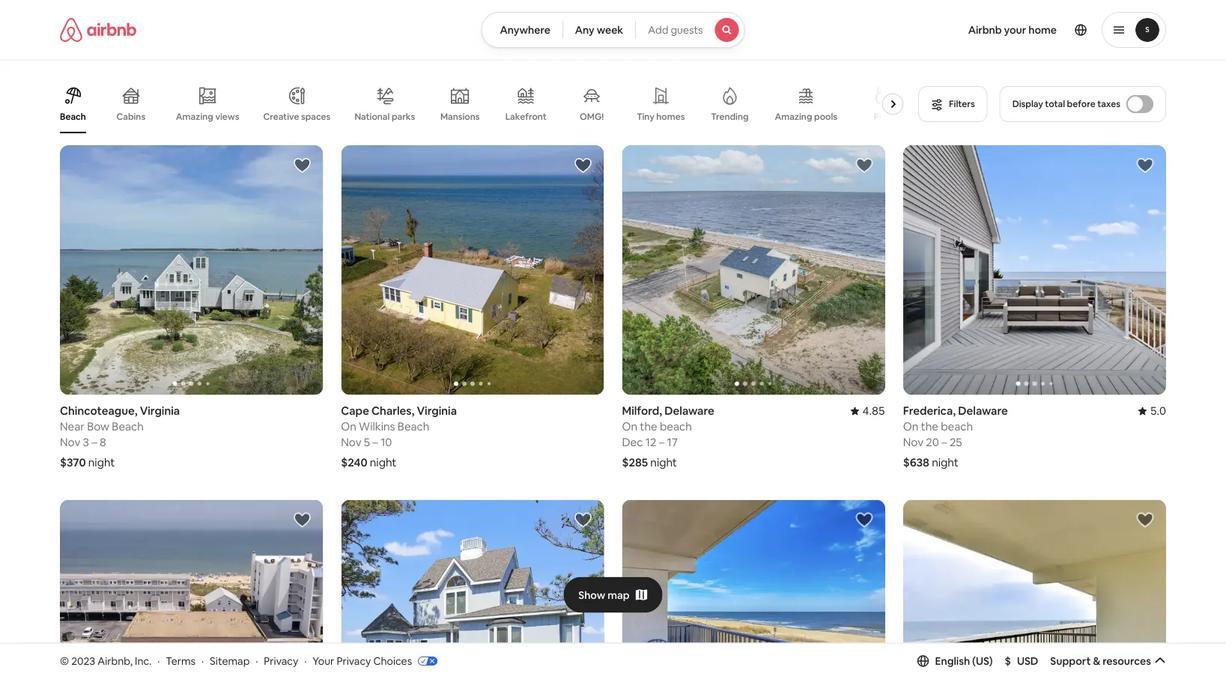 Task type: vqa. For each thing, say whether or not it's contained in the screenshot.
left this
no



Task type: describe. For each thing, give the bounding box(es) containing it.
frederica, delaware on the beach nov 20 – 25 $638 night
[[903, 404, 1008, 470]]

sitemap
[[210, 655, 250, 668]]

3 add to wishlist: ocean city, maryland image from the left
[[1137, 512, 1155, 530]]

– for $370
[[92, 435, 97, 450]]

night inside cape charles, virginia on wilkins beach nov 5 – 10 $240 night
[[370, 456, 397, 470]]

tiny homes
[[637, 111, 685, 123]]

week
[[597, 23, 624, 37]]

25
[[950, 435, 963, 450]]

nov for on
[[903, 435, 924, 450]]

before
[[1067, 98, 1096, 110]]

support & resources button
[[1051, 655, 1167, 668]]

frederica,
[[903, 404, 956, 419]]

resources
[[1103, 655, 1152, 668]]

english (us)
[[936, 655, 993, 668]]

amazing pools
[[775, 111, 838, 123]]

show map button
[[564, 577, 663, 613]]

&
[[1094, 655, 1101, 668]]

night for $285
[[651, 456, 677, 470]]

sitemap link
[[210, 655, 250, 668]]

night for $638
[[932, 456, 959, 470]]

views
[[215, 111, 239, 122]]

on inside cape charles, virginia on wilkins beach nov 5 – 10 $240 night
[[341, 420, 357, 434]]

near
[[60, 420, 85, 434]]

the for 12
[[640, 420, 658, 434]]

5.0 out of 5 average rating image
[[1139, 404, 1167, 419]]

$638
[[903, 456, 930, 470]]

charles,
[[372, 404, 415, 419]]

beach for 17
[[660, 420, 692, 434]]

your privacy choices
[[313, 655, 412, 668]]

airbnb,
[[98, 655, 133, 668]]

amazing views
[[176, 111, 239, 122]]

spaces
[[301, 111, 331, 123]]

$240
[[341, 456, 368, 470]]

dec
[[622, 435, 643, 450]]

amazing for amazing pools
[[775, 111, 813, 123]]

0 vertical spatial add to wishlist: chincoteague, virginia image
[[293, 157, 311, 175]]

play
[[874, 111, 891, 123]]

3
[[83, 435, 89, 450]]

filters button
[[919, 86, 988, 122]]

choices
[[373, 655, 412, 668]]

guests
[[671, 23, 703, 37]]

display
[[1013, 98, 1044, 110]]

filters
[[949, 98, 975, 110]]

add guests
[[648, 23, 703, 37]]

20
[[926, 435, 939, 450]]

4.85
[[863, 404, 885, 419]]

8
[[100, 435, 106, 450]]

milford,
[[622, 404, 662, 419]]

trending
[[711, 111, 749, 123]]

4.85 out of 5 average rating image
[[851, 404, 885, 419]]

any week
[[575, 23, 624, 37]]

airbnb your home link
[[960, 14, 1066, 46]]

1 privacy from the left
[[264, 655, 298, 668]]

wilkins
[[359, 420, 395, 434]]

$370
[[60, 456, 86, 470]]

add
[[648, 23, 669, 37]]

5
[[364, 435, 370, 450]]

4 · from the left
[[304, 655, 307, 668]]

nov inside cape charles, virginia on wilkins beach nov 5 – 10 $240 night
[[341, 435, 362, 450]]

home
[[1029, 23, 1057, 37]]

– inside cape charles, virginia on wilkins beach nov 5 – 10 $240 night
[[373, 435, 378, 450]]

creative spaces
[[263, 111, 331, 123]]

cape charles, virginia on wilkins beach nov 5 – 10 $240 night
[[341, 404, 457, 470]]

none search field containing anywhere
[[481, 12, 745, 48]]

homes
[[657, 111, 685, 123]]

5.0
[[1151, 404, 1167, 419]]

parks
[[392, 111, 415, 122]]

group containing amazing views
[[60, 75, 910, 133]]

support
[[1051, 655, 1091, 668]]

airbnb your home
[[969, 23, 1057, 37]]

2023
[[71, 655, 95, 668]]

pools
[[814, 111, 838, 123]]

any
[[575, 23, 595, 37]]

your privacy choices link
[[313, 655, 438, 669]]

on for nov
[[903, 420, 919, 434]]

– for $638
[[942, 435, 948, 450]]



Task type: locate. For each thing, give the bounding box(es) containing it.
2 virginia from the left
[[417, 404, 457, 419]]

chincoteague, virginia near bow beach nov 3 – 8 $370 night
[[60, 404, 180, 470]]

milford, delaware on the beach dec 12 – 17 $285 night
[[622, 404, 715, 470]]

omg!
[[580, 111, 604, 123]]

– for $285
[[659, 435, 665, 450]]

3 · from the left
[[256, 655, 258, 668]]

night down 25
[[932, 456, 959, 470]]

the up 12
[[640, 420, 658, 434]]

$ usd
[[1005, 655, 1039, 668]]

– left 25
[[942, 435, 948, 450]]

1 add to wishlist: ocean city, maryland image from the left
[[293, 512, 311, 530]]

on down cape
[[341, 420, 357, 434]]

virginia inside cape charles, virginia on wilkins beach nov 5 – 10 $240 night
[[417, 404, 457, 419]]

1 horizontal spatial beach
[[112, 420, 144, 434]]

english
[[936, 655, 970, 668]]

1 horizontal spatial amazing
[[775, 111, 813, 123]]

· right inc.
[[157, 655, 160, 668]]

1 horizontal spatial add to wishlist: chincoteague, virginia image
[[574, 512, 592, 530]]

© 2023 airbnb, inc. ·
[[60, 655, 160, 668]]

nov
[[60, 435, 80, 450], [341, 435, 362, 450], [903, 435, 924, 450]]

add to wishlist: cape charles, virginia image
[[574, 157, 592, 175]]

anywhere button
[[481, 12, 563, 48]]

map
[[608, 589, 630, 602]]

the for 20
[[921, 420, 939, 434]]

17
[[667, 435, 678, 450]]

cabins
[[116, 111, 145, 123]]

terms link
[[166, 655, 196, 668]]

your
[[313, 655, 334, 668]]

on inside milford, delaware on the beach dec 12 – 17 $285 night
[[622, 420, 638, 434]]

total
[[1045, 98, 1066, 110]]

0 horizontal spatial amazing
[[176, 111, 213, 122]]

airbnb
[[969, 23, 1002, 37]]

group
[[60, 75, 910, 133], [60, 145, 323, 395], [341, 145, 604, 395], [622, 145, 885, 395], [903, 145, 1167, 395], [60, 500, 323, 680], [341, 500, 604, 680], [622, 500, 885, 680], [903, 500, 1167, 680]]

lakefront
[[506, 111, 547, 123]]

show
[[579, 589, 606, 602]]

0 horizontal spatial nov
[[60, 435, 80, 450]]

1 on from the left
[[341, 420, 357, 434]]

beach left cabins
[[60, 111, 86, 123]]

add guests button
[[636, 12, 745, 48]]

inc.
[[135, 655, 152, 668]]

show map
[[579, 589, 630, 602]]

delaware for frederica, delaware
[[959, 404, 1008, 419]]

privacy
[[264, 655, 298, 668], [337, 655, 371, 668]]

2 horizontal spatial beach
[[398, 420, 430, 434]]

night down 10 on the left of the page
[[370, 456, 397, 470]]

any week button
[[563, 12, 636, 48]]

· left the your in the bottom of the page
[[304, 655, 307, 668]]

1 nov from the left
[[60, 435, 80, 450]]

night for $370
[[88, 456, 115, 470]]

0 horizontal spatial delaware
[[665, 404, 715, 419]]

beach down charles,
[[398, 420, 430, 434]]

your
[[1004, 23, 1027, 37]]

the inside frederica, delaware on the beach nov 20 – 25 $638 night
[[921, 420, 939, 434]]

cape
[[341, 404, 369, 419]]

0 horizontal spatial add to wishlist: chincoteague, virginia image
[[293, 157, 311, 175]]

12
[[646, 435, 657, 450]]

national
[[355, 111, 390, 122]]

1 – from the left
[[92, 435, 97, 450]]

3 on from the left
[[903, 420, 919, 434]]

2 beach from the left
[[941, 420, 973, 434]]

add to wishlist: chincoteague, virginia image
[[293, 157, 311, 175], [574, 512, 592, 530]]

night down 8
[[88, 456, 115, 470]]

1 the from the left
[[640, 420, 658, 434]]

creative
[[263, 111, 299, 123]]

None search field
[[481, 12, 745, 48]]

– inside frederica, delaware on the beach nov 20 – 25 $638 night
[[942, 435, 948, 450]]

on
[[341, 420, 357, 434], [622, 420, 638, 434], [903, 420, 919, 434]]

1 night from the left
[[88, 456, 115, 470]]

tiny
[[637, 111, 655, 123]]

0 horizontal spatial the
[[640, 420, 658, 434]]

beach up 17
[[660, 420, 692, 434]]

1 horizontal spatial privacy
[[337, 655, 371, 668]]

– left 17
[[659, 435, 665, 450]]

10
[[381, 435, 392, 450]]

4 night from the left
[[932, 456, 959, 470]]

privacy left the your in the bottom of the page
[[264, 655, 298, 668]]

amazing
[[176, 111, 213, 122], [775, 111, 813, 123]]

bow
[[87, 420, 109, 434]]

1 delaware from the left
[[665, 404, 715, 419]]

mansions
[[441, 111, 480, 123]]

2 delaware from the left
[[959, 404, 1008, 419]]

nov left 20
[[903, 435, 924, 450]]

delaware up 17
[[665, 404, 715, 419]]

beach up 25
[[941, 420, 973, 434]]

beach inside group
[[60, 111, 86, 123]]

night inside milford, delaware on the beach dec 12 – 17 $285 night
[[651, 456, 677, 470]]

· left privacy link
[[256, 655, 258, 668]]

on inside frederica, delaware on the beach nov 20 – 25 $638 night
[[903, 420, 919, 434]]

privacy link
[[264, 655, 298, 668]]

1 vertical spatial add to wishlist: chincoteague, virginia image
[[574, 512, 592, 530]]

virginia
[[140, 404, 180, 419], [417, 404, 457, 419]]

beach inside frederica, delaware on the beach nov 20 – 25 $638 night
[[941, 420, 973, 434]]

3 nov from the left
[[903, 435, 924, 450]]

beach right bow
[[112, 420, 144, 434]]

2 nov from the left
[[341, 435, 362, 450]]

nov inside frederica, delaware on the beach nov 20 – 25 $638 night
[[903, 435, 924, 450]]

$285
[[622, 456, 648, 470]]

0 horizontal spatial virginia
[[140, 404, 180, 419]]

nov inside chincoteague, virginia near bow beach nov 3 – 8 $370 night
[[60, 435, 80, 450]]

night inside frederica, delaware on the beach nov 20 – 25 $638 night
[[932, 456, 959, 470]]

delaware inside milford, delaware on the beach dec 12 – 17 $285 night
[[665, 404, 715, 419]]

the inside milford, delaware on the beach dec 12 – 17 $285 night
[[640, 420, 658, 434]]

taxes
[[1098, 98, 1121, 110]]

amazing for amazing views
[[176, 111, 213, 122]]

–
[[92, 435, 97, 450], [373, 435, 378, 450], [659, 435, 665, 450], [942, 435, 948, 450]]

beach inside milford, delaware on the beach dec 12 – 17 $285 night
[[660, 420, 692, 434]]

nov left 5
[[341, 435, 362, 450]]

night inside chincoteague, virginia near bow beach nov 3 – 8 $370 night
[[88, 456, 115, 470]]

4 – from the left
[[942, 435, 948, 450]]

1 horizontal spatial the
[[921, 420, 939, 434]]

2 – from the left
[[373, 435, 378, 450]]

0 horizontal spatial add to wishlist: ocean city, maryland image
[[293, 512, 311, 530]]

2 horizontal spatial on
[[903, 420, 919, 434]]

nov for near
[[60, 435, 80, 450]]

1 horizontal spatial virginia
[[417, 404, 457, 419]]

amazing left pools
[[775, 111, 813, 123]]

2 · from the left
[[202, 655, 204, 668]]

·
[[157, 655, 160, 668], [202, 655, 204, 668], [256, 655, 258, 668], [304, 655, 307, 668]]

1 beach from the left
[[660, 420, 692, 434]]

on down frederica,
[[903, 420, 919, 434]]

2 the from the left
[[921, 420, 939, 434]]

virginia right chincoteague,
[[140, 404, 180, 419]]

1 horizontal spatial add to wishlist: ocean city, maryland image
[[855, 512, 873, 530]]

usd
[[1017, 655, 1039, 668]]

0 horizontal spatial on
[[341, 420, 357, 434]]

delaware inside frederica, delaware on the beach nov 20 – 25 $638 night
[[959, 404, 1008, 419]]

$
[[1005, 655, 1011, 668]]

2 night from the left
[[370, 456, 397, 470]]

beach inside chincoteague, virginia near bow beach nov 3 – 8 $370 night
[[112, 420, 144, 434]]

2 add to wishlist: ocean city, maryland image from the left
[[855, 512, 873, 530]]

1 horizontal spatial beach
[[941, 420, 973, 434]]

©
[[60, 655, 69, 668]]

1 virginia from the left
[[140, 404, 180, 419]]

chincoteague,
[[60, 404, 138, 419]]

on up dec on the right of page
[[622, 420, 638, 434]]

profile element
[[763, 0, 1167, 60]]

virginia right charles,
[[417, 404, 457, 419]]

on for dec
[[622, 420, 638, 434]]

delaware for milford, delaware
[[665, 404, 715, 419]]

2 horizontal spatial add to wishlist: ocean city, maryland image
[[1137, 512, 1155, 530]]

beach
[[60, 111, 86, 123], [112, 420, 144, 434], [398, 420, 430, 434]]

beach
[[660, 420, 692, 434], [941, 420, 973, 434]]

terms
[[166, 655, 196, 668]]

2 horizontal spatial nov
[[903, 435, 924, 450]]

– right 3
[[92, 435, 97, 450]]

add to wishlist: frederica, delaware image
[[1137, 157, 1155, 175]]

display total before taxes button
[[1000, 86, 1167, 122]]

virginia inside chincoteague, virginia near bow beach nov 3 – 8 $370 night
[[140, 404, 180, 419]]

3 night from the left
[[651, 456, 677, 470]]

add to wishlist: ocean city, maryland image
[[293, 512, 311, 530], [855, 512, 873, 530], [1137, 512, 1155, 530]]

the down frederica,
[[921, 420, 939, 434]]

1 horizontal spatial delaware
[[959, 404, 1008, 419]]

– inside milford, delaware on the beach dec 12 – 17 $285 night
[[659, 435, 665, 450]]

anywhere
[[500, 23, 551, 37]]

delaware
[[665, 404, 715, 419], [959, 404, 1008, 419]]

night down 17
[[651, 456, 677, 470]]

0 horizontal spatial beach
[[60, 111, 86, 123]]

· right terms
[[202, 655, 204, 668]]

(us)
[[973, 655, 993, 668]]

terms · sitemap · privacy ·
[[166, 655, 307, 668]]

– inside chincoteague, virginia near bow beach nov 3 – 8 $370 night
[[92, 435, 97, 450]]

amazing left views
[[176, 111, 213, 122]]

night
[[88, 456, 115, 470], [370, 456, 397, 470], [651, 456, 677, 470], [932, 456, 959, 470]]

support & resources
[[1051, 655, 1152, 668]]

nov left 3
[[60, 435, 80, 450]]

add to wishlist: milford, delaware image
[[855, 157, 873, 175]]

beach for 25
[[941, 420, 973, 434]]

0 horizontal spatial beach
[[660, 420, 692, 434]]

privacy right the your in the bottom of the page
[[337, 655, 371, 668]]

1 · from the left
[[157, 655, 160, 668]]

english (us) button
[[918, 655, 993, 668]]

1 horizontal spatial nov
[[341, 435, 362, 450]]

national parks
[[355, 111, 415, 122]]

0 horizontal spatial privacy
[[264, 655, 298, 668]]

2 privacy from the left
[[337, 655, 371, 668]]

display total before taxes
[[1013, 98, 1121, 110]]

– right 5
[[373, 435, 378, 450]]

delaware up 25
[[959, 404, 1008, 419]]

3 – from the left
[[659, 435, 665, 450]]

1 horizontal spatial on
[[622, 420, 638, 434]]

2 on from the left
[[622, 420, 638, 434]]

beach inside cape charles, virginia on wilkins beach nov 5 – 10 $240 night
[[398, 420, 430, 434]]



